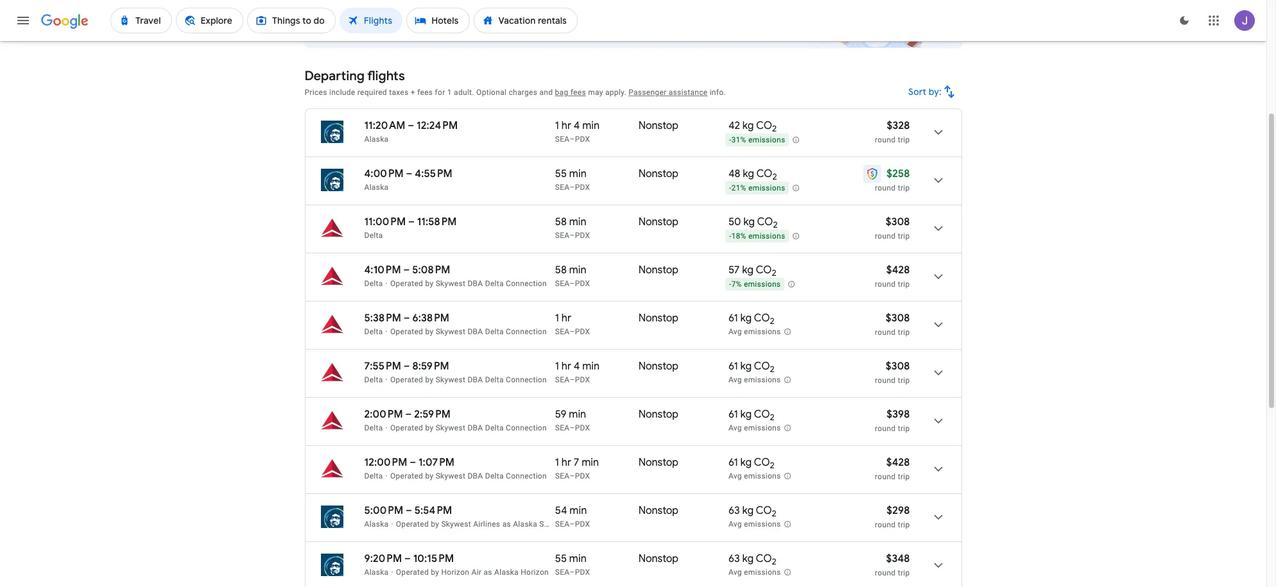 Task type: describe. For each thing, give the bounding box(es) containing it.
 image for 12:00 pm
[[386, 472, 388, 481]]

pdx for 6:38 pm
[[575, 327, 590, 336]]

2 horizon from the left
[[521, 568, 549, 577]]

leaves seattle-tacoma international airport at 5:38 pm on saturday, november 25 and arrives at portland international airport at 6:38 pm on saturday, november 25. element
[[364, 312, 449, 325]]

$348 round trip
[[875, 553, 910, 578]]

total duration 59 min. element
[[555, 408, 639, 423]]

7:55 pm
[[364, 360, 401, 373]]

$428 for 57
[[886, 264, 910, 277]]

pdx for 5:08 pm
[[575, 279, 590, 288]]

– inside 11:20 am – 12:24 pm alaska
[[408, 119, 414, 132]]

flight details. leaves seattle-tacoma international airport at 9:20 pm on saturday, november 25 and arrives at portland international airport at 10:15 pm on saturday, november 25. image
[[923, 550, 954, 581]]

required
[[357, 88, 387, 97]]

21%
[[731, 184, 746, 193]]

round for 10:15 pm
[[875, 569, 896, 578]]

31%
[[731, 136, 746, 145]]

sea inside 1 hr 7 min sea – pdx
[[555, 472, 570, 481]]

6:38 pm
[[412, 312, 449, 325]]

flights
[[367, 68, 405, 84]]

operated for 7:55 pm
[[390, 376, 423, 385]]

– inside 54 min sea – pdx
[[570, 520, 575, 529]]

1 pdx from the top
[[575, 135, 590, 144]]

flight details. leaves seattle-tacoma international airport at 12:00 pm on saturday, november 25 and arrives at portland international airport at 1:07 pm on saturday, november 25. image
[[923, 454, 954, 485]]

 image for 7:55 pm
[[386, 376, 388, 385]]

nonstop flight. element for 11:58 pm
[[639, 216, 679, 230]]

2 for 5:00 pm – 5:54 pm
[[772, 509, 777, 519]]

2 for 7:55 pm – 8:59 pm
[[770, 364, 775, 375]]

sea for 2:59 pm
[[555, 424, 570, 433]]

7
[[574, 456, 579, 469]]

Departure time: 4:00 PM. text field
[[364, 168, 404, 180]]

$258
[[887, 168, 910, 180]]

pdx for 4:55 pm
[[575, 183, 590, 192]]

1:07 pm
[[419, 456, 454, 469]]

1 for 12:24 pm
[[555, 119, 559, 132]]

min for 5:54 pm
[[570, 505, 587, 517]]

Arrival time: 2:59 PM. text field
[[414, 408, 451, 421]]

1 sea from the top
[[555, 135, 570, 144]]

alaska down 5:00 pm 'text field'
[[364, 520, 389, 529]]

min for 4:55 pm
[[569, 168, 587, 180]]

8:59 pm
[[412, 360, 449, 373]]

42 kg co 2
[[729, 119, 777, 134]]

12:24 pm
[[417, 119, 458, 132]]

trip for 5:38 pm – 6:38 pm
[[898, 328, 910, 337]]

48
[[729, 168, 740, 180]]

2:00 pm – 2:59 pm
[[364, 408, 451, 421]]

4:00 pm – 4:55 pm alaska
[[364, 168, 452, 192]]

by for 5:08 pm
[[425, 279, 434, 288]]

Departure time: 11:20 AM. text field
[[364, 119, 405, 132]]

11:00 pm – 11:58 pm delta
[[364, 216, 457, 240]]

leaves seattle-tacoma international airport at 11:20 am on saturday, november 25 and arrives at portland international airport at 12:24 pm on saturday, november 25. element
[[364, 119, 458, 132]]

Arrival time: 1:07 PM. text field
[[419, 456, 454, 469]]

leaves seattle-tacoma international airport at 5:00 pm on saturday, november 25 and arrives at portland international airport at 5:54 pm on saturday, november 25. element
[[364, 505, 452, 517]]

round for 2:59 pm
[[875, 424, 896, 433]]

avg for 55 min
[[729, 568, 742, 577]]

nonstop flight. element for 5:08 pm
[[639, 264, 679, 279]]

passenger assistance button
[[629, 88, 708, 97]]

42
[[729, 119, 740, 132]]

difference
[[508, 28, 549, 39]]

pdx for 2:59 pm
[[575, 424, 590, 433]]

air
[[471, 568, 482, 577]]

9:20 pm – 10:15 pm
[[364, 553, 454, 566]]

hr for 12:24 pm
[[562, 119, 571, 132]]

63 kg co 2 for $298
[[729, 505, 777, 519]]

7%
[[731, 280, 742, 289]]

kg for 2:00 pm – 2:59 pm
[[740, 408, 752, 421]]

avg for 1 hr
[[729, 328, 742, 336]]

skywest
[[539, 520, 570, 529]]

total duration 1 hr. element
[[555, 312, 639, 327]]

2 round from the top
[[875, 184, 896, 193]]

$398
[[887, 408, 910, 421]]

skywest for 1:07 pm
[[436, 472, 465, 481]]

avg emissions for 54 min
[[729, 520, 781, 529]]

48 kg co 2
[[729, 168, 777, 182]]

avg for 54 min
[[729, 520, 742, 529]]

$298
[[887, 505, 910, 517]]

trip inside $328 round trip
[[898, 135, 910, 144]]

total duration 1 hr 7 min. element
[[555, 456, 639, 471]]

dba for 12:00 pm – 1:07 pm
[[468, 472, 483, 481]]

59 min sea – pdx
[[555, 408, 590, 433]]

connection for 1 hr 7 min
[[506, 472, 547, 481]]

delta inside 11:00 pm – 11:58 pm delta
[[364, 231, 383, 240]]

328 US dollars text field
[[887, 119, 910, 132]]

pdx inside 1 hr 7 min sea – pdx
[[575, 472, 590, 481]]

308 us dollars text field for –
[[886, 312, 910, 325]]

sea for 6:38 pm
[[555, 327, 570, 336]]

nonstop for 1:07 pm
[[639, 456, 679, 469]]

dba for 7:55 pm – 8:59 pm
[[468, 376, 483, 385]]

7:55 pm – 8:59 pm
[[364, 360, 449, 373]]

+
[[411, 88, 415, 97]]

hr for 1:07 pm
[[562, 456, 571, 469]]

operated by skywest dba delta connection for 2:59 pm
[[390, 424, 547, 433]]

min for 5:08 pm
[[569, 264, 586, 277]]

1 the from the left
[[492, 28, 505, 39]]

skywest for 6:38 pm
[[436, 327, 465, 336]]

2 fees from the left
[[571, 88, 586, 97]]

for some flights, google pays you the difference if the price drops after you book.
[[351, 28, 685, 39]]

operated by skywest dba delta connection for 5:08 pm
[[390, 279, 547, 288]]

11:00 pm
[[364, 216, 406, 229]]

avg emissions for 1 hr 4 min
[[729, 376, 781, 385]]

leaves seattle-tacoma international airport at 11:00 pm on saturday, november 25 and arrives at portland international airport at 11:58 pm on saturday, november 25. element
[[364, 216, 457, 229]]

nonstop for 5:54 pm
[[639, 505, 679, 517]]

leaves seattle-tacoma international airport at 2:00 pm on saturday, november 25 and arrives at portland international airport at 2:59 pm on saturday, november 25. element
[[364, 408, 451, 421]]

5:38 pm – 6:38 pm
[[364, 312, 449, 325]]

63 for 54 min
[[729, 505, 740, 517]]

2:59 pm
[[414, 408, 451, 421]]

book.
[[662, 28, 685, 39]]

54
[[555, 505, 567, 517]]

trip for 9:20 pm – 10:15 pm
[[898, 569, 910, 578]]

round for 8:59 pm
[[875, 376, 896, 385]]

sea for 10:15 pm
[[555, 568, 570, 577]]

3 round from the top
[[875, 232, 896, 241]]

1 fees from the left
[[417, 88, 433, 97]]

min inside 1 hr 7 min sea – pdx
[[582, 456, 599, 469]]

passenger
[[629, 88, 667, 97]]

guarantee
[[378, 12, 427, 24]]

1 for 8:59 pm
[[555, 360, 559, 373]]

11:20 am
[[364, 119, 405, 132]]

3 trip from the top
[[898, 232, 910, 241]]

308 US dollars text field
[[886, 216, 910, 229]]

- for 48
[[729, 184, 732, 193]]

bag fees button
[[555, 88, 586, 97]]

prices
[[305, 88, 327, 97]]

include
[[329, 88, 355, 97]]

operated by skywest airlines as alaska skywest
[[396, 520, 570, 529]]

co inside "48 kg co 2"
[[756, 168, 772, 180]]

operated down 5:00 pm – 5:54 pm
[[396, 520, 429, 529]]

operated for 5:38 pm
[[390, 327, 423, 336]]

58 for 5:08 pm
[[555, 264, 567, 277]]

leaves seattle-tacoma international airport at 7:55 pm on saturday, november 25 and arrives at portland international airport at 8:59 pm on saturday, november 25. element
[[364, 360, 449, 373]]

departing
[[305, 68, 365, 84]]

2 for 9:20 pm – 10:15 pm
[[772, 557, 777, 568]]

flight details. leaves seattle-tacoma international airport at 5:38 pm on saturday, november 25 and arrives at portland international airport at 6:38 pm on saturday, november 25. image
[[923, 309, 954, 340]]

- for 42
[[729, 136, 732, 145]]

63 kg co 2 for $348
[[729, 553, 777, 568]]

sort by: button
[[903, 76, 962, 107]]

avg for 59 min
[[729, 424, 742, 433]]

skywest down "arrival time: 5:54 pm." text field
[[441, 520, 471, 529]]

Arrival time: 11:58 PM. text field
[[417, 216, 457, 229]]

alaska inside 11:20 am – 12:24 pm alaska
[[364, 135, 389, 144]]

kg inside 50 kg co 2
[[744, 216, 755, 229]]

57 kg co 2
[[729, 264, 776, 279]]

-31% emissions
[[729, 136, 785, 145]]

nonstop for 2:59 pm
[[639, 408, 679, 421]]

$308 for 58 min
[[886, 216, 910, 229]]

and
[[540, 88, 553, 97]]

alaska left 'skywest'
[[513, 520, 537, 529]]

for
[[435, 88, 445, 97]]

nonstop flight. element for 6:38 pm
[[639, 312, 679, 327]]

50 kg co 2
[[729, 216, 778, 231]]

$308 for 1 hr 4 min
[[886, 360, 910, 373]]

by for 8:59 pm
[[425, 376, 434, 385]]

drops
[[597, 28, 621, 39]]

2 trip from the top
[[898, 184, 910, 193]]

kg for 5:38 pm – 6:38 pm
[[740, 312, 752, 325]]

bag
[[555, 88, 568, 97]]

2 you from the left
[[645, 28, 660, 39]]

min for 11:58 pm
[[569, 216, 586, 229]]

61 for 59 min
[[729, 408, 738, 421]]

trip for 5:00 pm – 5:54 pm
[[898, 521, 910, 530]]

$298 round trip
[[875, 505, 910, 530]]

leaves seattle-tacoma international airport at 4:10 pm on saturday, november 25 and arrives at portland international airport at 5:08 pm on saturday, november 25. element
[[364, 264, 450, 277]]

2 inside 42 kg co 2
[[772, 123, 777, 134]]

258 US dollars text field
[[887, 168, 910, 180]]

12:00 pm – 1:07 pm
[[364, 456, 454, 469]]

min for 10:15 pm
[[569, 553, 587, 566]]

-7% emissions
[[729, 280, 781, 289]]

50
[[729, 216, 741, 229]]

4:10 pm
[[364, 264, 401, 277]]

alaska inside '4:00 pm – 4:55 pm alaska'
[[364, 183, 389, 192]]

if
[[551, 28, 557, 39]]

Arrival time: 5:08 PM. text field
[[412, 264, 450, 277]]

sea for 11:58 pm
[[555, 231, 570, 240]]

Departure time: 5:38 PM. text field
[[364, 312, 401, 325]]

flight details. leaves seattle-tacoma international airport at 4:00 pm on saturday, november 25 and arrives at portland international airport at 4:55 pm on saturday, november 25. image
[[923, 165, 954, 196]]

5:08 pm
[[412, 264, 450, 277]]

– inside '4:00 pm – 4:55 pm alaska'
[[406, 168, 412, 180]]

2 for 2:00 pm – 2:59 pm
[[770, 412, 775, 423]]

nonstop flight. element for 1:07 pm
[[639, 456, 679, 471]]

1 for 6:38 pm
[[555, 312, 559, 325]]

co inside 42 kg co 2
[[756, 119, 772, 132]]

co for 9:20 pm – 10:15 pm
[[756, 553, 772, 566]]

4:55 pm
[[415, 168, 452, 180]]

Departure time: 11:00 PM. text field
[[364, 216, 406, 229]]

connection for 59 min
[[506, 424, 547, 433]]

59
[[555, 408, 567, 421]]

kg inside "48 kg co 2"
[[743, 168, 754, 180]]

Arrival time: 4:55 PM. text field
[[415, 168, 452, 180]]

google
[[422, 28, 451, 39]]

5:00 pm
[[364, 505, 403, 517]]

1 hr sea – pdx
[[555, 312, 590, 336]]

flights,
[[392, 28, 420, 39]]

optional
[[476, 88, 507, 97]]

avg emissions for 1 hr
[[729, 328, 781, 336]]

kg for 5:00 pm – 5:54 pm
[[742, 505, 754, 517]]

sort
[[908, 86, 926, 98]]



Task type: vqa. For each thing, say whether or not it's contained in the screenshot.


Task type: locate. For each thing, give the bounding box(es) containing it.
0 vertical spatial $308
[[886, 216, 910, 229]]

2 the from the left
[[559, 28, 572, 39]]

6 pdx from the top
[[575, 376, 590, 385]]

0 horizontal spatial horizon
[[441, 568, 469, 577]]

1 vertical spatial 308 us dollars text field
[[886, 360, 910, 373]]

$308 round trip for 1 hr 4 min
[[875, 360, 910, 385]]

61 kg co 2 for 59 min
[[729, 408, 775, 423]]

nonstop for 12:24 pm
[[639, 119, 679, 132]]

58 min sea – pdx for 11:58 pm
[[555, 216, 590, 240]]

round down 308 us dollars text field
[[875, 232, 896, 241]]

$308 down round trip
[[886, 216, 910, 229]]

price guarantee
[[351, 12, 427, 24]]

taxes
[[389, 88, 409, 97]]

you right "after"
[[645, 28, 660, 39]]

4 hr from the top
[[562, 456, 571, 469]]

trip down $298 text field
[[898, 521, 910, 530]]

total duration 54 min. element
[[555, 505, 639, 519]]

1 63 kg co 2 from the top
[[729, 505, 777, 519]]

7 sea from the top
[[555, 424, 570, 433]]

3  image from the top
[[386, 424, 388, 433]]

- down 50 at the right top of the page
[[729, 232, 732, 241]]

operated down the 7:55 pm – 8:59 pm at the left of page
[[390, 376, 423, 385]]

total duration 55 min. element for 63
[[555, 553, 639, 567]]

11:58 pm
[[417, 216, 457, 229]]

4 - from the top
[[729, 280, 732, 289]]

1 vertical spatial $428 round trip
[[875, 456, 910, 481]]

2 connection from the top
[[506, 327, 547, 336]]

1 nonstop from the top
[[639, 119, 679, 132]]

5 nonstop flight. element from the top
[[639, 312, 679, 327]]

428 us dollars text field for 61
[[886, 456, 910, 469]]

2 308 us dollars text field from the top
[[886, 360, 910, 373]]

1 avg from the top
[[729, 328, 742, 336]]

3 avg emissions from the top
[[729, 424, 781, 433]]

co inside 57 kg co 2
[[756, 264, 772, 277]]

Departure time: 2:00 PM. text field
[[364, 408, 403, 421]]

Arrival time: 6:38 PM. text field
[[412, 312, 449, 325]]

1 inside 1 hr sea – pdx
[[555, 312, 559, 325]]

round inside the '$348 round trip'
[[875, 569, 896, 578]]

you right pays at the top
[[475, 28, 490, 39]]

-21% emissions
[[729, 184, 785, 193]]

$308 round trip down round trip
[[875, 216, 910, 241]]

2 vertical spatial $308 round trip
[[875, 360, 910, 385]]

1 vertical spatial  image
[[386, 472, 388, 481]]

– inside 1 hr sea – pdx
[[570, 327, 575, 336]]

1 avg emissions from the top
[[729, 328, 781, 336]]

hr
[[562, 119, 571, 132], [562, 312, 571, 325], [562, 360, 571, 373], [562, 456, 571, 469]]

nonstop for 10:15 pm
[[639, 553, 679, 566]]

6 trip from the top
[[898, 376, 910, 385]]

trip for 2:00 pm – 2:59 pm
[[898, 424, 910, 433]]

total duration 55 min. element for 48
[[555, 168, 639, 182]]

2 for 5:38 pm – 6:38 pm
[[770, 316, 775, 327]]

avg emissions for 1 hr 7 min
[[729, 472, 781, 481]]

round down '$348'
[[875, 569, 896, 578]]

1 total duration 58 min. element from the top
[[555, 216, 639, 230]]

0 vertical spatial 1 hr 4 min sea – pdx
[[555, 119, 600, 144]]

flight details. leaves seattle-tacoma international airport at 11:20 am on saturday, november 25 and arrives at portland international airport at 12:24 pm on saturday, november 25. image
[[923, 117, 954, 148]]

2 58 from the top
[[555, 264, 567, 277]]

$308 for 1 hr
[[886, 312, 910, 325]]

9 trip from the top
[[898, 521, 910, 530]]

as right airlines
[[502, 520, 511, 529]]

min for 2:59 pm
[[569, 408, 586, 421]]

12:00 pm
[[364, 456, 407, 469]]

round inside $398 round trip
[[875, 424, 896, 433]]

avg emissions for 55 min
[[729, 568, 781, 577]]

round up $398
[[875, 376, 896, 385]]

pdx for 11:58 pm
[[575, 231, 590, 240]]

3 hr from the top
[[562, 360, 571, 373]]

58 for 11:58 pm
[[555, 216, 567, 229]]

4 connection from the top
[[506, 424, 547, 433]]

9:20 pm
[[364, 553, 402, 566]]

$428 round trip for 61
[[875, 456, 910, 481]]

11:20 am – 12:24 pm alaska
[[364, 119, 458, 144]]

55 for 4:55 pm
[[555, 168, 567, 180]]

by:
[[928, 86, 941, 98]]

4 for 8:59 pm
[[574, 360, 580, 373]]

operated by skywest dba delta connection down 8:59 pm
[[390, 376, 547, 385]]

nonstop flight. element for 2:59 pm
[[639, 408, 679, 423]]

operated by skywest dba delta connection down 'arrival time: 1:07 pm.' text field
[[390, 472, 547, 481]]

round inside $328 round trip
[[875, 135, 896, 144]]

 image down departure time: 7:55 pm. text field
[[386, 376, 388, 385]]

58 min sea – pdx
[[555, 216, 590, 240], [555, 264, 590, 288]]

sea inside 54 min sea – pdx
[[555, 520, 570, 529]]

1 hr 7 min sea – pdx
[[555, 456, 599, 481]]

0 vertical spatial as
[[502, 520, 511, 529]]

trip for 7:55 pm – 8:59 pm
[[898, 376, 910, 385]]

1 vertical spatial 58 min sea – pdx
[[555, 264, 590, 288]]

Departure time: 4:10 PM. text field
[[364, 264, 401, 277]]

8 nonstop flight. element from the top
[[639, 456, 679, 471]]

2 pdx from the top
[[575, 183, 590, 192]]

 image down departure time: 12:00 pm. text field
[[386, 472, 388, 481]]

total duration 58 min. element for 57
[[555, 264, 639, 279]]

– inside 11:00 pm – 11:58 pm delta
[[408, 216, 415, 229]]

5 trip from the top
[[898, 328, 910, 337]]

0 horizontal spatial as
[[484, 568, 492, 577]]

3 operated by skywest dba delta connection from the top
[[390, 376, 547, 385]]

nonstop for 11:58 pm
[[639, 216, 679, 229]]

- down 42
[[729, 136, 732, 145]]

0 horizontal spatial you
[[475, 28, 490, 39]]

10 pdx from the top
[[575, 568, 590, 577]]

1 vertical spatial 428 us dollars text field
[[886, 456, 910, 469]]

2 4 from the top
[[574, 360, 580, 373]]

by for 2:59 pm
[[425, 424, 434, 433]]

5 avg from the top
[[729, 520, 742, 529]]

$308 round trip for 1 hr
[[875, 312, 910, 337]]

kg for 9:20 pm – 10:15 pm
[[742, 553, 754, 566]]

10:15 pm
[[413, 553, 454, 566]]

skywest down arrival time: 6:38 pm. text field
[[436, 327, 465, 336]]

for
[[351, 28, 364, 39]]

round left flight details. leaves seattle-tacoma international airport at 5:38 pm on saturday, november 25 and arrives at portland international airport at 6:38 pm on saturday, november 25. icon
[[875, 328, 896, 337]]

total duration 1 hr 4 min. element
[[555, 119, 639, 134], [555, 360, 639, 375]]

1 $308 round trip from the top
[[875, 216, 910, 241]]

kg for 4:10 pm – 5:08 pm
[[742, 264, 754, 277]]

operated down 4:10 pm – 5:08 pm
[[390, 279, 423, 288]]

$428 left flight details. leaves seattle-tacoma international airport at 4:10 pm on saturday, november 25 and arrives at portland international airport at 5:08 pm on saturday, november 25. icon
[[886, 264, 910, 277]]

 image down "2:00 pm"
[[386, 424, 388, 433]]

6 sea from the top
[[555, 376, 570, 385]]

4
[[574, 119, 580, 132], [574, 360, 580, 373]]

trip for 4:10 pm – 5:08 pm
[[898, 280, 910, 289]]

nonstop flight. element
[[639, 119, 679, 134], [639, 168, 679, 182], [639, 216, 679, 230], [639, 264, 679, 279], [639, 312, 679, 327], [639, 360, 679, 375], [639, 408, 679, 423], [639, 456, 679, 471], [639, 505, 679, 519], [639, 553, 679, 567]]

4 61 from the top
[[729, 456, 738, 469]]

change appearance image
[[1169, 5, 1200, 36]]

$308 round trip
[[875, 216, 910, 241], [875, 312, 910, 337], [875, 360, 910, 385]]

avg for 1 hr 7 min
[[729, 472, 742, 481]]

 image for 2:00 pm
[[386, 424, 388, 433]]

min inside 54 min sea – pdx
[[570, 505, 587, 517]]

0 vertical spatial 63 kg co 2
[[729, 505, 777, 519]]

skywest for 5:08 pm
[[436, 279, 465, 288]]

$428 round trip
[[875, 264, 910, 289], [875, 456, 910, 481]]

2:00 pm
[[364, 408, 403, 421]]

1 total duration 55 min. element from the top
[[555, 168, 639, 182]]

1 horizon from the left
[[441, 568, 469, 577]]

hr for 8:59 pm
[[562, 360, 571, 373]]

4 sea from the top
[[555, 279, 570, 288]]

trip up $398 text box
[[898, 376, 910, 385]]

apply.
[[605, 88, 626, 97]]

0 vertical spatial 428 us dollars text field
[[886, 264, 910, 277]]

1 vertical spatial 55 min sea – pdx
[[555, 553, 590, 577]]

total duration 58 min. element for 50
[[555, 216, 639, 230]]

348 US dollars text field
[[886, 553, 910, 566]]

skywest down 5:08 pm text box
[[436, 279, 465, 288]]

by down 10:15 pm
[[431, 568, 439, 577]]

flight details. leaves seattle-tacoma international airport at 4:10 pm on saturday, november 25 and arrives at portland international airport at 5:08 pm on saturday, november 25. image
[[923, 261, 954, 292]]

pdx for 10:15 pm
[[575, 568, 590, 577]]

$308 left flight details. leaves seattle-tacoma international airport at 7:55 pm on saturday, november 25 and arrives at portland international airport at 8:59 pm on saturday, november 25. image
[[886, 360, 910, 373]]

2 total duration 58 min. element from the top
[[555, 264, 639, 279]]

avg emissions for 59 min
[[729, 424, 781, 433]]

$428 round trip up $298 text field
[[875, 456, 910, 481]]

fees right +
[[417, 88, 433, 97]]

61 kg co 2 for 1 hr 7 min
[[729, 456, 775, 471]]

total duration 55 min. element
[[555, 168, 639, 182], [555, 553, 639, 567]]

1 vertical spatial 4
[[574, 360, 580, 373]]

2 avg emissions from the top
[[729, 376, 781, 385]]

connection for 58 min
[[506, 279, 547, 288]]

round down 328 us dollars text field
[[875, 135, 896, 144]]

trip inside $298 round trip
[[898, 521, 910, 530]]

1 hr 4 min sea – pdx for 12:24 pm
[[555, 119, 600, 144]]

emissions
[[748, 136, 785, 145], [748, 184, 785, 193], [748, 232, 785, 241], [744, 280, 781, 289], [744, 328, 781, 336], [744, 376, 781, 385], [744, 424, 781, 433], [744, 472, 781, 481], [744, 520, 781, 529], [744, 568, 781, 577]]

61 for 1 hr 7 min
[[729, 456, 738, 469]]

alaska down departure time: 4:00 pm. text box
[[364, 183, 389, 192]]

operated down '2:00 pm – 2:59 pm'
[[390, 424, 423, 433]]

 image
[[386, 279, 388, 288], [386, 327, 388, 336], [386, 424, 388, 433]]

308 US dollars text field
[[886, 312, 910, 325], [886, 360, 910, 373]]

learn more about price guarantee image
[[677, 18, 708, 49]]

0 vertical spatial 58
[[555, 216, 567, 229]]

 image down departure time: 5:38 pm. text box
[[386, 327, 388, 336]]

 image for 5:38 pm
[[386, 327, 388, 336]]

2 vertical spatial  image
[[386, 424, 388, 433]]

0 vertical spatial total duration 55 min. element
[[555, 168, 639, 182]]

61 kg co 2
[[729, 312, 775, 327], [729, 360, 775, 375], [729, 408, 775, 423], [729, 456, 775, 471]]

6 nonstop from the top
[[639, 360, 679, 373]]

1 horizontal spatial you
[[645, 28, 660, 39]]

main menu image
[[15, 13, 31, 28]]

2 sea from the top
[[555, 183, 570, 192]]

sea for 5:08 pm
[[555, 279, 570, 288]]

- for 50
[[729, 232, 732, 241]]

fees right bag
[[571, 88, 586, 97]]

charges
[[509, 88, 537, 97]]

by for 1:07 pm
[[425, 472, 434, 481]]

co inside 50 kg co 2
[[757, 216, 773, 229]]

- down 48
[[729, 184, 732, 193]]

1 vertical spatial 58
[[555, 264, 567, 277]]

operated down leaves seattle-tacoma international airport at 9:20 pm on saturday, november 25 and arrives at portland international airport at 10:15 pm on saturday, november 25. element
[[396, 568, 429, 577]]

kg for 7:55 pm – 8:59 pm
[[740, 360, 752, 373]]

airlines
[[473, 520, 500, 529]]

1  image from the top
[[386, 279, 388, 288]]

55 min sea – pdx
[[555, 168, 590, 192], [555, 553, 590, 577]]

trip up $298
[[898, 472, 910, 481]]

operated by skywest dba delta connection down 5:08 pm text box
[[390, 279, 547, 288]]

nonstop for 4:55 pm
[[639, 168, 679, 180]]

co
[[756, 119, 772, 132], [756, 168, 772, 180], [757, 216, 773, 229], [756, 264, 772, 277], [754, 312, 770, 325], [754, 360, 770, 373], [754, 408, 770, 421], [754, 456, 770, 469], [756, 505, 772, 517], [756, 553, 772, 566]]

trip
[[898, 135, 910, 144], [898, 184, 910, 193], [898, 232, 910, 241], [898, 280, 910, 289], [898, 328, 910, 337], [898, 376, 910, 385], [898, 424, 910, 433], [898, 472, 910, 481], [898, 521, 910, 530], [898, 569, 910, 578]]

0 vertical spatial 4
[[574, 119, 580, 132]]

$308 round trip left flight details. leaves seattle-tacoma international airport at 5:38 pm on saturday, november 25 and arrives at portland international airport at 6:38 pm on saturday, november 25. icon
[[875, 312, 910, 337]]

by for 6:38 pm
[[425, 327, 434, 336]]

by down "arrival time: 5:54 pm." text field
[[431, 520, 439, 529]]

round up $298 text field
[[875, 472, 896, 481]]

Arrival time: 5:54 PM. text field
[[415, 505, 452, 517]]

- down "57" on the top right of page
[[729, 280, 732, 289]]

2 inside "48 kg co 2"
[[772, 172, 777, 182]]

5 sea from the top
[[555, 327, 570, 336]]

after
[[623, 28, 643, 39]]

Departure time: 5:00 PM. text field
[[364, 505, 403, 517]]

Departure time: 12:00 PM. text field
[[364, 456, 407, 469]]

61 for 1 hr
[[729, 312, 738, 325]]

0 vertical spatial $428 round trip
[[875, 264, 910, 289]]

63
[[729, 505, 740, 517], [729, 553, 740, 566]]

$348
[[886, 553, 910, 566]]

3 - from the top
[[729, 232, 732, 241]]

10 sea from the top
[[555, 568, 570, 577]]

2 1 hr 4 min sea – pdx from the top
[[555, 360, 600, 385]]

5 round from the top
[[875, 328, 896, 337]]

0 vertical spatial 58 min sea – pdx
[[555, 216, 590, 240]]

nonstop for 6:38 pm
[[639, 312, 679, 325]]

1 1 hr 4 min sea – pdx from the top
[[555, 119, 600, 144]]

2 inside 50 kg co 2
[[773, 220, 778, 231]]

Arrival time: 12:24 PM. text field
[[417, 119, 458, 132]]

1 58 from the top
[[555, 216, 567, 229]]

$308 left flight details. leaves seattle-tacoma international airport at 5:38 pm on saturday, november 25 and arrives at portland international airport at 6:38 pm on saturday, november 25. icon
[[886, 312, 910, 325]]

1 dba from the top
[[468, 279, 483, 288]]

round for 1:07 pm
[[875, 472, 896, 481]]

1 inside 1 hr 7 min sea – pdx
[[555, 456, 559, 469]]

6 round from the top
[[875, 376, 896, 385]]

some
[[367, 28, 390, 39]]

398 US dollars text field
[[887, 408, 910, 421]]

delta
[[364, 231, 383, 240], [364, 279, 383, 288], [485, 279, 504, 288], [364, 327, 383, 336], [485, 327, 504, 336], [364, 376, 383, 385], [485, 376, 504, 385], [364, 424, 383, 433], [485, 424, 504, 433], [364, 472, 383, 481], [485, 472, 504, 481]]

adult.
[[454, 88, 474, 97]]

1 61 kg co 2 from the top
[[729, 312, 775, 327]]

operated by horizon air as alaska horizon
[[396, 568, 549, 577]]

round for 6:38 pm
[[875, 328, 896, 337]]

308 us dollars text field left flight details. leaves seattle-tacoma international airport at 5:38 pm on saturday, november 25 and arrives at portland international airport at 6:38 pm on saturday, november 25. icon
[[886, 312, 910, 325]]

10 nonstop flight. element from the top
[[639, 553, 679, 567]]

1 4 from the top
[[574, 119, 580, 132]]

$308 round trip up $398
[[875, 360, 910, 385]]

kg inside 42 kg co 2
[[743, 119, 754, 132]]

assistance
[[669, 88, 708, 97]]

0 horizontal spatial fees
[[417, 88, 433, 97]]

sort by:
[[908, 86, 941, 98]]

1 horizontal spatial the
[[559, 28, 572, 39]]

by down 1:07 pm on the bottom of the page
[[425, 472, 434, 481]]

$428 round trip left flight details. leaves seattle-tacoma international airport at 4:10 pm on saturday, november 25 and arrives at portland international airport at 5:08 pm on saturday, november 25. icon
[[875, 264, 910, 289]]

$328 round trip
[[875, 119, 910, 144]]

 image down the departure time: 4:10 pm. text field at the top of the page
[[386, 279, 388, 288]]

1 428 us dollars text field from the top
[[886, 264, 910, 277]]

61 kg co 2 for 1 hr
[[729, 312, 775, 327]]

4:10 pm – 5:08 pm
[[364, 264, 450, 277]]

1 for 1:07 pm
[[555, 456, 559, 469]]

operated by skywest dba delta connection down arrival time: 2:59 pm. text field
[[390, 424, 547, 433]]

horizon left air on the bottom
[[441, 568, 469, 577]]

flight details. leaves seattle-tacoma international airport at 5:00 pm on saturday, november 25 and arrives at portland international airport at 5:54 pm on saturday, november 25. image
[[923, 502, 954, 533]]

1 hr 4 min sea – pdx up 59
[[555, 360, 600, 385]]

5:38 pm
[[364, 312, 401, 325]]

4 down 1 hr sea – pdx
[[574, 360, 580, 373]]

operated for 4:10 pm
[[390, 279, 423, 288]]

1 vertical spatial 55
[[555, 553, 567, 566]]

428 US dollars text field
[[886, 264, 910, 277], [886, 456, 910, 469]]

1 vertical spatial total duration 55 min. element
[[555, 553, 639, 567]]

1 vertical spatial  image
[[386, 327, 388, 336]]

Arrival time: 10:15 PM. text field
[[413, 553, 454, 566]]

8 pdx from the top
[[575, 472, 590, 481]]

skywest down arrival time: 2:59 pm. text field
[[436, 424, 465, 433]]

pdx for 5:54 pm
[[575, 520, 590, 529]]

trip left flight details. leaves seattle-tacoma international airport at 5:38 pm on saturday, november 25 and arrives at portland international airport at 6:38 pm on saturday, november 25. icon
[[898, 328, 910, 337]]

61 for 1 hr 4 min
[[729, 360, 738, 373]]

$428 for 61
[[886, 456, 910, 469]]

sea inside 1 hr sea – pdx
[[555, 327, 570, 336]]

1
[[447, 88, 452, 97], [555, 119, 559, 132], [555, 312, 559, 325], [555, 360, 559, 373], [555, 456, 559, 469]]

price
[[351, 12, 375, 24]]

leaves seattle-tacoma international airport at 4:00 pm on saturday, november 25 and arrives at portland international airport at 4:55 pm on saturday, november 25. element
[[364, 168, 452, 180]]

4 down "bag fees" button
[[574, 119, 580, 132]]

 image
[[386, 376, 388, 385], [386, 472, 388, 481]]

1 vertical spatial 63 kg co 2
[[729, 553, 777, 568]]

total duration 1 hr 4 min. element down may
[[555, 119, 639, 134]]

0 vertical spatial 55 min sea – pdx
[[555, 168, 590, 192]]

New feature text field
[[432, 12, 461, 24]]

flight details. leaves seattle-tacoma international airport at 2:00 pm on saturday, november 25 and arrives at portland international airport at 2:59 pm on saturday, november 25. image
[[923, 406, 954, 437]]

2 61 kg co 2 from the top
[[729, 360, 775, 375]]

min inside 59 min sea – pdx
[[569, 408, 586, 421]]

dba for 5:38 pm – 6:38 pm
[[468, 327, 483, 336]]

4 nonstop flight. element from the top
[[639, 264, 679, 279]]

3 sea from the top
[[555, 231, 570, 240]]

2  image from the top
[[386, 327, 388, 336]]

alaska down 9:20 pm
[[364, 568, 389, 577]]

5 pdx from the top
[[575, 327, 590, 336]]

5 avg emissions from the top
[[729, 520, 781, 529]]

63 for 55 min
[[729, 553, 740, 566]]

3 nonstop flight. element from the top
[[639, 216, 679, 230]]

alaska right air on the bottom
[[494, 568, 519, 577]]

0 vertical spatial $308 round trip
[[875, 216, 910, 241]]

1 55 min sea – pdx from the top
[[555, 168, 590, 192]]

skywest for 2:59 pm
[[436, 424, 465, 433]]

departing flights
[[305, 68, 405, 84]]

6 avg from the top
[[729, 568, 742, 577]]

-
[[729, 136, 732, 145], [729, 184, 732, 193], [729, 232, 732, 241], [729, 280, 732, 289]]

1 horizontal spatial fees
[[571, 88, 586, 97]]

2 operated by skywest dba delta connection from the top
[[390, 327, 547, 336]]

nonstop flight. element for 8:59 pm
[[639, 360, 679, 375]]

1 total duration 1 hr 4 min. element from the top
[[555, 119, 639, 134]]

1 vertical spatial 63
[[729, 553, 740, 566]]

round left flight details. leaves seattle-tacoma international airport at 4:10 pm on saturday, november 25 and arrives at portland international airport at 5:08 pm on saturday, november 25. icon
[[875, 280, 896, 289]]

 image for 4:10 pm
[[386, 279, 388, 288]]

trip left flight details. leaves seattle-tacoma international airport at 4:10 pm on saturday, november 25 and arrives at portland international airport at 5:08 pm on saturday, november 25. icon
[[898, 280, 910, 289]]

1 vertical spatial as
[[484, 568, 492, 577]]

sea inside 59 min sea – pdx
[[555, 424, 570, 433]]

6 avg emissions from the top
[[729, 568, 781, 577]]

2 for 4:10 pm – 5:08 pm
[[772, 268, 776, 279]]

trip down $398
[[898, 424, 910, 433]]

5:54 pm
[[415, 505, 452, 517]]

by down arrival time: 6:38 pm. text field
[[425, 327, 434, 336]]

round down $398 text box
[[875, 424, 896, 433]]

308 us dollars text field left flight details. leaves seattle-tacoma international airport at 7:55 pm on saturday, november 25 and arrives at portland international airport at 8:59 pm on saturday, november 25. image
[[886, 360, 910, 373]]

price
[[575, 28, 595, 39]]

1 - from the top
[[729, 136, 732, 145]]

3 nonstop from the top
[[639, 216, 679, 229]]

298 US dollars text field
[[887, 505, 910, 517]]

$308 round trip for 58 min
[[875, 216, 910, 241]]

the left difference
[[492, 28, 505, 39]]

trip down $258 text field
[[898, 184, 910, 193]]

1 operated by skywest dba delta connection from the top
[[390, 279, 547, 288]]

flight details. leaves seattle-tacoma international airport at 7:55 pm on saturday, november 25 and arrives at portland international airport at 8:59 pm on saturday, november 25. image
[[923, 358, 954, 388]]

0 horizontal spatial the
[[492, 28, 505, 39]]

pays
[[454, 28, 473, 39]]

3 61 from the top
[[729, 408, 738, 421]]

3 61 kg co 2 from the top
[[729, 408, 775, 423]]

1 vertical spatial 1 hr 4 min sea – pdx
[[555, 360, 600, 385]]

new
[[438, 14, 455, 22]]

10 nonstop from the top
[[639, 553, 679, 566]]

4 61 kg co 2 from the top
[[729, 456, 775, 471]]

1 vertical spatial $428
[[886, 456, 910, 469]]

trip inside $398 round trip
[[898, 424, 910, 433]]

4:00 pm
[[364, 168, 404, 180]]

9 sea from the top
[[555, 520, 570, 529]]

sea for 4:55 pm
[[555, 183, 570, 192]]

may
[[588, 88, 603, 97]]

avg
[[729, 328, 742, 336], [729, 376, 742, 385], [729, 424, 742, 433], [729, 472, 742, 481], [729, 520, 742, 529], [729, 568, 742, 577]]

0 vertical spatial  image
[[386, 376, 388, 385]]

-18% emissions
[[729, 232, 785, 241]]

the
[[492, 28, 505, 39], [559, 28, 572, 39]]

1 $428 from the top
[[886, 264, 910, 277]]

55
[[555, 168, 567, 180], [555, 553, 567, 566]]

2 63 from the top
[[729, 553, 740, 566]]

operated for 12:00 pm
[[390, 472, 423, 481]]

1 horizontal spatial horizon
[[521, 568, 549, 577]]

1  image from the top
[[386, 376, 388, 385]]

3 $308 round trip from the top
[[875, 360, 910, 385]]

Arrival time: 8:59 PM. text field
[[412, 360, 449, 373]]

skywest down 8:59 pm
[[436, 376, 465, 385]]

round for 5:54 pm
[[875, 521, 896, 530]]

– inside 1 hr 7 min sea – pdx
[[570, 472, 575, 481]]

round down $298
[[875, 521, 896, 530]]

as for 5:00 pm – 5:54 pm
[[502, 520, 511, 529]]

round inside $298 round trip
[[875, 521, 896, 530]]

skywest down 1:07 pm on the bottom of the page
[[436, 472, 465, 481]]

operated by skywest dba delta connection for 8:59 pm
[[390, 376, 547, 385]]

– inside 59 min sea – pdx
[[570, 424, 575, 433]]

1 connection from the top
[[506, 279, 547, 288]]

$428 round trip for 57
[[875, 264, 910, 289]]

5:00 pm – 5:54 pm
[[364, 505, 452, 517]]

round
[[875, 135, 896, 144], [875, 184, 896, 193], [875, 232, 896, 241], [875, 280, 896, 289], [875, 328, 896, 337], [875, 376, 896, 385], [875, 424, 896, 433], [875, 472, 896, 481], [875, 521, 896, 530], [875, 569, 896, 578]]

kg
[[743, 119, 754, 132], [743, 168, 754, 180], [744, 216, 755, 229], [742, 264, 754, 277], [740, 312, 752, 325], [740, 360, 752, 373], [740, 408, 752, 421], [740, 456, 752, 469], [742, 505, 754, 517], [742, 553, 754, 566]]

connection for 1 hr
[[506, 327, 547, 336]]

skywest
[[436, 279, 465, 288], [436, 327, 465, 336], [436, 376, 465, 385], [436, 424, 465, 433], [436, 472, 465, 481], [441, 520, 471, 529]]

1 vertical spatial $308 round trip
[[875, 312, 910, 337]]

alaska down "11:20 am"
[[364, 135, 389, 144]]

3 connection from the top
[[506, 376, 547, 385]]

2 - from the top
[[729, 184, 732, 193]]

total duration 1 hr 4 min. element for 61
[[555, 360, 639, 375]]

0 vertical spatial  image
[[386, 279, 388, 288]]

trip down 328 us dollars text field
[[898, 135, 910, 144]]

1 nonstop flight. element from the top
[[639, 119, 679, 134]]

co for 5:00 pm – 5:54 pm
[[756, 505, 772, 517]]

$328
[[887, 119, 910, 132]]

operated for 2:00 pm
[[390, 424, 423, 433]]

0 vertical spatial 55
[[555, 168, 567, 180]]

4 pdx from the top
[[575, 279, 590, 288]]

as right air on the bottom
[[484, 568, 492, 577]]

total duration 58 min. element
[[555, 216, 639, 230], [555, 264, 639, 279]]

horizon down 'skywest'
[[521, 568, 549, 577]]

0 vertical spatial total duration 58 min. element
[[555, 216, 639, 230]]

5 operated by skywest dba delta connection from the top
[[390, 472, 547, 481]]

prices include required taxes + fees for 1 adult. optional charges and bag fees may apply. passenger assistance
[[305, 88, 708, 97]]

the right the if
[[559, 28, 572, 39]]

leaves seattle-tacoma international airport at 9:20 pm on saturday, november 25 and arrives at portland international airport at 10:15 pm on saturday, november 25. element
[[364, 553, 454, 566]]

2 $308 from the top
[[886, 312, 910, 325]]

hr inside 1 hr 7 min sea – pdx
[[562, 456, 571, 469]]

7 pdx from the top
[[575, 424, 590, 433]]

leaves seattle-tacoma international airport at 12:00 pm on saturday, november 25 and arrives at portland international airport at 1:07 pm on saturday, november 25. element
[[364, 456, 454, 469]]

by down 5:08 pm text box
[[425, 279, 434, 288]]

round trip
[[875, 184, 910, 193]]

7 nonstop flight. element from the top
[[639, 408, 679, 423]]

connection
[[506, 279, 547, 288], [506, 327, 547, 336], [506, 376, 547, 385], [506, 424, 547, 433], [506, 472, 547, 481]]

operated down leaves seattle-tacoma international airport at 12:00 pm on saturday, november 25 and arrives at portland international airport at 1:07 pm on saturday, november 25. element
[[390, 472, 423, 481]]

by down 8:59 pm
[[425, 376, 434, 385]]

operated down the 5:38 pm – 6:38 pm
[[390, 327, 423, 336]]

1 hr 4 min sea – pdx down "bag fees" button
[[555, 119, 600, 144]]

1 hr from the top
[[562, 119, 571, 132]]

58 min sea – pdx for 5:08 pm
[[555, 264, 590, 288]]

pdx inside 1 hr sea – pdx
[[575, 327, 590, 336]]

as for 9:20 pm – 10:15 pm
[[484, 568, 492, 577]]

avg emissions
[[729, 328, 781, 336], [729, 376, 781, 385], [729, 424, 781, 433], [729, 472, 781, 481], [729, 520, 781, 529], [729, 568, 781, 577]]

9 nonstop from the top
[[639, 505, 679, 517]]

$428 left flight details. leaves seattle-tacoma international airport at 12:00 pm on saturday, november 25 and arrives at portland international airport at 1:07 pm on saturday, november 25. image
[[886, 456, 910, 469]]

2 hr from the top
[[562, 312, 571, 325]]

co for 4:10 pm – 5:08 pm
[[756, 264, 772, 277]]

1 trip from the top
[[898, 135, 910, 144]]

1 vertical spatial total duration 58 min. element
[[555, 264, 639, 279]]

pdx inside 54 min sea – pdx
[[575, 520, 590, 529]]

operated by skywest dba delta connection down arrival time: 6:38 pm. text field
[[390, 327, 547, 336]]

trip down $348 text field
[[898, 569, 910, 578]]

round for 5:08 pm
[[875, 280, 896, 289]]

Departure time: 7:55 PM. text field
[[364, 360, 401, 373]]

0 vertical spatial 308 us dollars text field
[[886, 312, 910, 325]]

55 min sea – pdx for 4:55 pm
[[555, 168, 590, 192]]

57
[[729, 264, 740, 277]]

1 vertical spatial $308
[[886, 312, 910, 325]]

2 vertical spatial $308
[[886, 360, 910, 373]]

dba
[[468, 279, 483, 288], [468, 327, 483, 336], [468, 376, 483, 385], [468, 424, 483, 433], [468, 472, 483, 481]]

1 vertical spatial total duration 1 hr 4 min. element
[[555, 360, 639, 375]]

–
[[408, 119, 414, 132], [570, 135, 575, 144], [406, 168, 412, 180], [570, 183, 575, 192], [408, 216, 415, 229], [570, 231, 575, 240], [403, 264, 410, 277], [570, 279, 575, 288], [404, 312, 410, 325], [570, 327, 575, 336], [404, 360, 410, 373], [570, 376, 575, 385], [405, 408, 412, 421], [570, 424, 575, 433], [410, 456, 416, 469], [570, 472, 575, 481], [406, 505, 412, 517], [570, 520, 575, 529], [404, 553, 411, 566], [570, 568, 575, 577]]

flight details. leaves seattle-tacoma international airport at 11:00 pm on saturday, november 25 and arrives at portland international airport at 11:58 pm on saturday, november 25. image
[[923, 213, 954, 244]]

0 vertical spatial 63
[[729, 505, 740, 517]]

round down $258 text field
[[875, 184, 896, 193]]

min
[[582, 119, 600, 132], [569, 168, 587, 180], [569, 216, 586, 229], [569, 264, 586, 277], [582, 360, 600, 373], [569, 408, 586, 421], [582, 456, 599, 469], [570, 505, 587, 517], [569, 553, 587, 566]]

trip down 308 us dollars text field
[[898, 232, 910, 241]]

2 avg from the top
[[729, 376, 742, 385]]

trip inside the '$348 round trip'
[[898, 569, 910, 578]]

55 for 10:15 pm
[[555, 553, 567, 566]]

as
[[502, 520, 511, 529], [484, 568, 492, 577]]

pdx inside 59 min sea – pdx
[[575, 424, 590, 433]]

1 horizontal spatial as
[[502, 520, 511, 529]]

total duration 1 hr 4 min. element up total duration 59 min. element
[[555, 360, 639, 375]]

by down arrival time: 2:59 pm. text field
[[425, 424, 434, 433]]

4 avg from the top
[[729, 472, 742, 481]]

you
[[475, 28, 490, 39], [645, 28, 660, 39]]

1 you from the left
[[475, 28, 490, 39]]

horizon
[[441, 568, 469, 577], [521, 568, 549, 577]]

428 us dollars text field left flight details. leaves seattle-tacoma international airport at 12:00 pm on saturday, november 25 and arrives at portland international airport at 1:07 pm on saturday, november 25. image
[[886, 456, 910, 469]]

10 round from the top
[[875, 569, 896, 578]]

0 vertical spatial $428
[[886, 264, 910, 277]]

Departure time: 9:20 PM. text field
[[364, 553, 402, 566]]

428 us dollars text field left flight details. leaves seattle-tacoma international airport at 4:10 pm on saturday, november 25 and arrives at portland international airport at 5:08 pm on saturday, november 25. icon
[[886, 264, 910, 277]]

4 operated by skywest dba delta connection from the top
[[390, 424, 547, 433]]

10 trip from the top
[[898, 569, 910, 578]]

kg inside 57 kg co 2
[[742, 264, 754, 277]]

skywest for 8:59 pm
[[436, 376, 465, 385]]

hr inside 1 hr sea – pdx
[[562, 312, 571, 325]]

$308
[[886, 216, 910, 229], [886, 312, 910, 325], [886, 360, 910, 373]]

2 inside 57 kg co 2
[[772, 268, 776, 279]]

0 vertical spatial total duration 1 hr 4 min. element
[[555, 119, 639, 134]]



